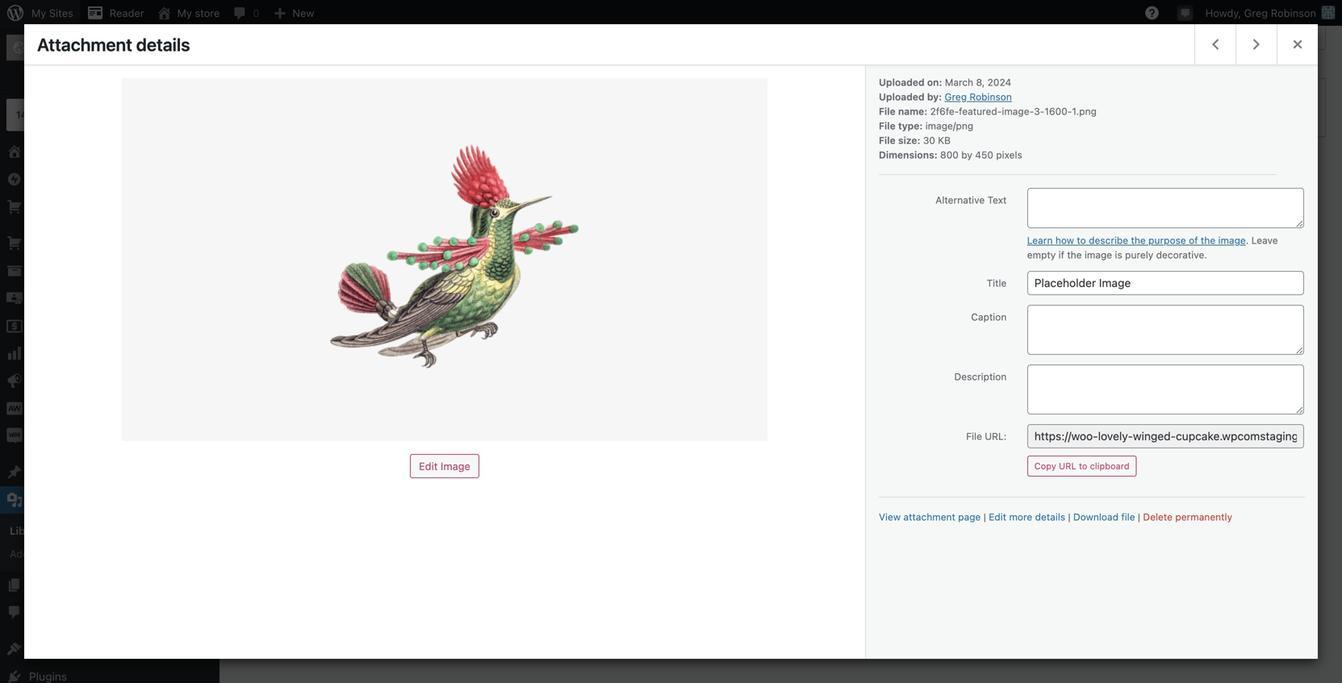 Task type: locate. For each thing, give the bounding box(es) containing it.
to right how
[[1077, 235, 1086, 246]]

woocommerce-placeholder checkbox
[[239, 155, 360, 275]]

. leave empty if the image is purely decorative.
[[1028, 235, 1278, 261]]

1 horizontal spatial greg
[[1245, 7, 1268, 19]]

image down describe
[[1085, 249, 1113, 261]]

download file link
[[1074, 512, 1136, 523]]

of inside attachment details dialog
[[1189, 235, 1198, 246]]

2 7 from the left
[[781, 303, 787, 315]]

1 horizontal spatial edit
[[989, 512, 1007, 523]]

my inside the my store woo-lovely-winged-cupcake.wpcomstaging.com
[[39, 35, 55, 48]]

details
[[136, 34, 190, 55], [1036, 512, 1066, 523]]

1 vertical spatial uploaded
[[879, 91, 925, 103]]

File URL: text field
[[1028, 425, 1305, 449]]

1600-
[[1045, 106, 1072, 117]]

greg
[[1245, 7, 1268, 19], [945, 91, 967, 103]]

0 vertical spatial image
[[1219, 235, 1246, 246]]

450
[[975, 149, 994, 161]]

0 horizontal spatial my
[[39, 35, 55, 48]]

media
[[237, 42, 287, 64], [57, 548, 86, 560]]

0 vertical spatial robinson
[[1271, 7, 1317, 19]]

0 vertical spatial new
[[293, 7, 314, 19]]

edit
[[419, 461, 438, 473], [989, 512, 1007, 523]]

store for my store
[[195, 7, 220, 19]]

0 vertical spatial store
[[195, 7, 220, 19]]

1 horizontal spatial details
[[1036, 512, 1066, 523]]

0 vertical spatial uploaded
[[879, 77, 925, 88]]

library
[[291, 42, 347, 64], [10, 525, 46, 537]]

file inside "link"
[[89, 548, 106, 560]]

library inside 'main menu' "navigation"
[[10, 525, 46, 537]]

placeholder image image
[[366, 161, 474, 269], [487, 161, 594, 269], [728, 161, 836, 269], [849, 161, 956, 269], [969, 161, 1077, 269]]

pixels
[[996, 149, 1023, 161]]

greg inside toolbar 'navigation'
[[1245, 7, 1268, 19]]

trial
[[82, 109, 100, 120]]

file down library link
[[89, 548, 106, 560]]

details down my store link
[[136, 34, 190, 55]]

2 placeholder image checkbox from the left
[[963, 155, 1083, 275]]

store
[[195, 7, 220, 19], [58, 35, 84, 48]]

Placeholder Image checkbox
[[842, 155, 963, 275], [963, 155, 1083, 275]]

1 horizontal spatial the
[[1131, 235, 1146, 246]]

1 vertical spatial of
[[768, 303, 778, 315]]

1 7 from the left
[[759, 303, 765, 315]]

7 right showing
[[759, 303, 765, 315]]

image
[[1219, 235, 1246, 246], [1085, 249, 1113, 261]]

3 placeholder image checkbox from the left
[[721, 155, 842, 275]]

0 horizontal spatial edit
[[419, 461, 438, 473]]

1 horizontal spatial image
[[1219, 235, 1246, 246]]

0 vertical spatial edit
[[419, 461, 438, 473]]

1 vertical spatial media
[[57, 548, 86, 560]]

march
[[945, 77, 974, 88]]

4 placeholder image image from the left
[[849, 161, 956, 269]]

details right more
[[1036, 512, 1066, 523]]

learn
[[1028, 235, 1053, 246]]

showing 7 of 7 media items
[[715, 303, 849, 315]]

2 horizontal spatial |
[[1138, 512, 1141, 523]]

description
[[955, 371, 1007, 383]]

new up the media library
[[293, 7, 314, 19]]

0 horizontal spatial new
[[32, 548, 54, 560]]

attachment details dialog
[[24, 24, 1318, 660]]

edit more details link
[[989, 512, 1066, 523]]

Placeholder Image checkbox
[[360, 155, 480, 275], [480, 155, 601, 275], [721, 155, 842, 275]]

clipboard
[[1090, 461, 1130, 472]]

0 horizontal spatial 7
[[759, 303, 765, 315]]

permanently
[[1176, 512, 1233, 523]]

url
[[1059, 461, 1077, 472]]

|
[[984, 512, 986, 523], [1068, 512, 1071, 523], [1138, 512, 1141, 523]]

0 horizontal spatial robinson
[[970, 91, 1012, 103]]

the up purely
[[1131, 235, 1146, 246]]

my store
[[177, 7, 220, 19]]

add new media file
[[10, 548, 106, 560]]

learn how to describe the purpose of the image link
[[1028, 235, 1246, 246]]

greg down march
[[945, 91, 967, 103]]

14 days left in trial link
[[0, 93, 220, 138]]

my up woo-
[[39, 35, 55, 48]]

main menu navigation
[[0, 26, 260, 684]]

0 vertical spatial my
[[177, 7, 192, 19]]

page
[[959, 512, 981, 523]]

0 vertical spatial details
[[136, 34, 190, 55]]

new inside toolbar 'navigation'
[[293, 7, 314, 19]]

store for my store woo-lovely-winged-cupcake.wpcomstaging.com
[[58, 35, 84, 48]]

.
[[1246, 235, 1249, 246]]

new right add at the left bottom of the page
[[32, 548, 54, 560]]

1 vertical spatial edit
[[989, 512, 1007, 523]]

store up the lovely-
[[58, 35, 84, 48]]

| left download
[[1068, 512, 1071, 523]]

attachment
[[37, 34, 132, 55]]

the for how
[[1131, 235, 1146, 246]]

2 uploaded from the top
[[879, 91, 925, 103]]

new inside "link"
[[32, 548, 54, 560]]

by:
[[927, 91, 942, 103]]

to for how
[[1077, 235, 1086, 246]]

1 vertical spatial image
[[1085, 249, 1113, 261]]

library up add at the left bottom of the page
[[10, 525, 46, 537]]

to for url
[[1079, 461, 1088, 472]]

of up decorative.
[[1189, 235, 1198, 246]]

of left media
[[768, 303, 778, 315]]

media down library link
[[57, 548, 86, 560]]

my store link
[[151, 0, 226, 26]]

3-
[[1034, 106, 1045, 117]]

1 horizontal spatial my
[[177, 7, 192, 19]]

media down new link
[[237, 42, 287, 64]]

to inside copy url to clipboard button
[[1079, 461, 1088, 472]]

days
[[30, 109, 51, 120]]

0 horizontal spatial store
[[58, 35, 84, 48]]

edit image button
[[410, 455, 479, 479]]

edit image
[[419, 461, 471, 473]]

| right file
[[1138, 512, 1141, 523]]

1 vertical spatial my
[[39, 35, 55, 48]]

robinson right howdy,
[[1271, 7, 1317, 19]]

store up the cupcake.wpcomstaging.com
[[195, 7, 220, 19]]

reader link
[[80, 0, 151, 26]]

type:
[[899, 120, 923, 132]]

greg right howdy,
[[1245, 7, 1268, 19]]

file
[[879, 106, 896, 117], [879, 120, 896, 132], [879, 135, 896, 146], [967, 431, 982, 442], [89, 548, 106, 560]]

the for leave
[[1068, 249, 1082, 261]]

robinson inside uploaded on: march 8, 2024 uploaded by: greg robinson file name: 2f6fe-featured-image-3-1600-1.png file type: image/png file size: 30 kb dimensions: 800 by 450 pixels
[[970, 91, 1012, 103]]

1 horizontal spatial library
[[291, 42, 347, 64]]

1 horizontal spatial store
[[195, 7, 220, 19]]

edit left more
[[989, 512, 1007, 523]]

name:
[[899, 106, 928, 117]]

winged-
[[93, 52, 130, 63]]

Description text field
[[1028, 365, 1305, 415]]

image left "leave" at the right
[[1219, 235, 1246, 246]]

store inside toolbar 'navigation'
[[195, 7, 220, 19]]

dimensions:
[[879, 149, 938, 161]]

size:
[[899, 135, 921, 146]]

greg inside uploaded on: march 8, 2024 uploaded by: greg robinson file name: 2f6fe-featured-image-3-1600-1.png file type: image/png file size: 30 kb dimensions: 800 by 450 pixels
[[945, 91, 967, 103]]

1 vertical spatial new
[[32, 548, 54, 560]]

1 vertical spatial store
[[58, 35, 84, 48]]

0 vertical spatial to
[[1077, 235, 1086, 246]]

new
[[293, 7, 314, 19], [32, 548, 54, 560]]

0 horizontal spatial the
[[1068, 249, 1082, 261]]

robinson down 2024
[[970, 91, 1012, 103]]

1 uploaded from the top
[[879, 77, 925, 88]]

1 vertical spatial robinson
[[970, 91, 1012, 103]]

1 horizontal spatial of
[[1189, 235, 1198, 246]]

2 placeholder image image from the left
[[487, 161, 594, 269]]

1 vertical spatial to
[[1079, 461, 1088, 472]]

new link
[[266, 0, 321, 26]]

media inside "link"
[[57, 548, 86, 560]]

add new media file link
[[0, 543, 220, 566]]

7
[[759, 303, 765, 315], [781, 303, 787, 315]]

0 horizontal spatial details
[[136, 34, 190, 55]]

copy
[[1035, 461, 1057, 472]]

my inside my store link
[[177, 7, 192, 19]]

delete
[[1143, 512, 1173, 523]]

is
[[1115, 249, 1123, 261]]

1 horizontal spatial |
[[1068, 512, 1071, 523]]

download
[[1074, 512, 1119, 523]]

Search search field
[[1091, 87, 1318, 128]]

of
[[1189, 235, 1198, 246], [768, 303, 778, 315]]

0 horizontal spatial media
[[57, 548, 86, 560]]

more
[[1010, 512, 1033, 523]]

1 vertical spatial greg
[[945, 91, 967, 103]]

the right if
[[1068, 249, 1082, 261]]

image-
[[1002, 106, 1034, 117]]

1 horizontal spatial new
[[293, 7, 314, 19]]

edit left image
[[419, 461, 438, 473]]

my
[[177, 7, 192, 19], [39, 35, 55, 48]]

Alternative Text text field
[[1028, 188, 1305, 228]]

1 horizontal spatial 7
[[781, 303, 787, 315]]

1 vertical spatial library
[[10, 525, 46, 537]]

0 horizontal spatial of
[[768, 303, 778, 315]]

copy url to clipboard
[[1035, 461, 1130, 472]]

0 vertical spatial of
[[1189, 235, 1198, 246]]

if
[[1059, 249, 1065, 261]]

Caption text field
[[1028, 305, 1305, 355]]

0 horizontal spatial image
[[1085, 249, 1113, 261]]

to right url
[[1079, 461, 1088, 472]]

0 vertical spatial greg
[[1245, 7, 1268, 19]]

5 placeholder image image from the left
[[969, 161, 1077, 269]]

3 placeholder image image from the left
[[728, 161, 836, 269]]

robinson inside toolbar 'navigation'
[[1271, 7, 1317, 19]]

store inside the my store woo-lovely-winged-cupcake.wpcomstaging.com
[[58, 35, 84, 48]]

0 vertical spatial media
[[237, 42, 287, 64]]

library down new link
[[291, 42, 347, 64]]

uploaded
[[879, 77, 925, 88], [879, 91, 925, 103]]

image inside . leave empty if the image is purely decorative.
[[1085, 249, 1113, 261]]

7 left media
[[781, 303, 787, 315]]

the up decorative.
[[1201, 235, 1216, 246]]

featured-
[[959, 106, 1002, 117]]

1 horizontal spatial robinson
[[1271, 7, 1317, 19]]

| right page
[[984, 512, 986, 523]]

alternative
[[936, 195, 985, 206]]

30
[[923, 135, 936, 146]]

0 horizontal spatial greg
[[945, 91, 967, 103]]

the
[[1131, 235, 1146, 246], [1201, 235, 1216, 246], [1068, 249, 1082, 261]]

robinson
[[1271, 7, 1317, 19], [970, 91, 1012, 103]]

0 horizontal spatial |
[[984, 512, 986, 523]]

0 horizontal spatial library
[[10, 525, 46, 537]]

the inside . leave empty if the image is purely decorative.
[[1068, 249, 1082, 261]]

my up the cupcake.wpcomstaging.com
[[177, 7, 192, 19]]



Task type: describe. For each thing, give the bounding box(es) containing it.
view attachment page | edit more details | download file | delete permanently
[[879, 512, 1233, 523]]

describe
[[1089, 235, 1129, 246]]

learn how to describe the purpose of the image
[[1028, 235, 1246, 246]]

2 horizontal spatial the
[[1201, 235, 1216, 246]]

empty
[[1028, 249, 1056, 261]]

1 horizontal spatial media
[[237, 42, 287, 64]]

Title text field
[[1028, 271, 1305, 295]]

copy url to clipboard button
[[1028, 456, 1137, 477]]

image/png
[[926, 120, 974, 132]]

1 vertical spatial details
[[1036, 512, 1066, 523]]

by
[[962, 149, 973, 161]]

attachment details
[[37, 34, 190, 55]]

media
[[790, 303, 819, 315]]

1 placeholder image checkbox from the left
[[842, 155, 963, 275]]

my for my store woo-lovely-winged-cupcake.wpcomstaging.com
[[39, 35, 55, 48]]

view
[[879, 512, 901, 523]]

library link
[[0, 520, 220, 543]]

file url:
[[967, 431, 1007, 442]]

attachment
[[904, 512, 956, 523]]

file
[[1122, 512, 1136, 523]]

file left type:
[[879, 120, 896, 132]]

my store woo-lovely-winged-cupcake.wpcomstaging.com
[[39, 35, 260, 63]]

woocommerce placeholder image
[[245, 161, 353, 269]]

title
[[987, 278, 1007, 289]]

greg robinson link
[[945, 91, 1012, 103]]

file left url:
[[967, 431, 982, 442]]

url:
[[985, 431, 1007, 442]]

add
[[10, 548, 29, 560]]

howdy,
[[1206, 7, 1242, 19]]

2 | from the left
[[1068, 512, 1071, 523]]

image
[[441, 461, 471, 473]]

left
[[54, 109, 69, 120]]

3 | from the left
[[1138, 512, 1141, 523]]

2024
[[988, 77, 1012, 88]]

2 placeholder image checkbox from the left
[[480, 155, 601, 275]]

in
[[71, 109, 79, 120]]

view attachment page link
[[879, 512, 981, 523]]

kb
[[938, 135, 951, 146]]

1.png
[[1072, 106, 1097, 117]]

decorative.
[[1157, 249, 1208, 261]]

14
[[16, 109, 27, 120]]

purpose
[[1149, 235, 1187, 246]]

delete permanently button
[[1143, 512, 1233, 523]]

text
[[988, 195, 1007, 206]]

on:
[[927, 77, 943, 88]]

file left name:
[[879, 106, 896, 117]]

showing
[[715, 303, 757, 315]]

2f6fe-
[[931, 106, 959, 117]]

0 vertical spatial library
[[291, 42, 347, 64]]

how
[[1056, 235, 1075, 246]]

cupcake.wpcomstaging.com
[[130, 52, 260, 63]]

reader
[[110, 7, 144, 19]]

uploaded on: march 8, 2024 uploaded by: greg robinson file name: 2f6fe-featured-image-3-1600-1.png file type: image/png file size: 30 kb dimensions: 800 by 450 pixels
[[879, 77, 1097, 161]]

caption
[[972, 312, 1007, 323]]

items
[[822, 303, 849, 315]]

leave
[[1252, 235, 1278, 246]]

media library
[[237, 42, 347, 64]]

alternative text
[[936, 195, 1007, 206]]

1 placeholder image image from the left
[[366, 161, 474, 269]]

purely
[[1126, 249, 1154, 261]]

search
[[1046, 102, 1080, 114]]

toolbar navigation
[[80, 0, 1343, 29]]

howdy, greg robinson
[[1206, 7, 1317, 19]]

1 | from the left
[[984, 512, 986, 523]]

file left "size:"
[[879, 135, 896, 146]]

woo-
[[39, 52, 62, 63]]

14 days left in trial
[[16, 109, 100, 120]]

800
[[941, 149, 959, 161]]

8,
[[976, 77, 985, 88]]

1 placeholder image checkbox from the left
[[360, 155, 480, 275]]

my for my store
[[177, 7, 192, 19]]

lovely-
[[62, 52, 93, 63]]

edit inside button
[[419, 461, 438, 473]]



Task type: vqa. For each thing, say whether or not it's contained in the screenshot.


